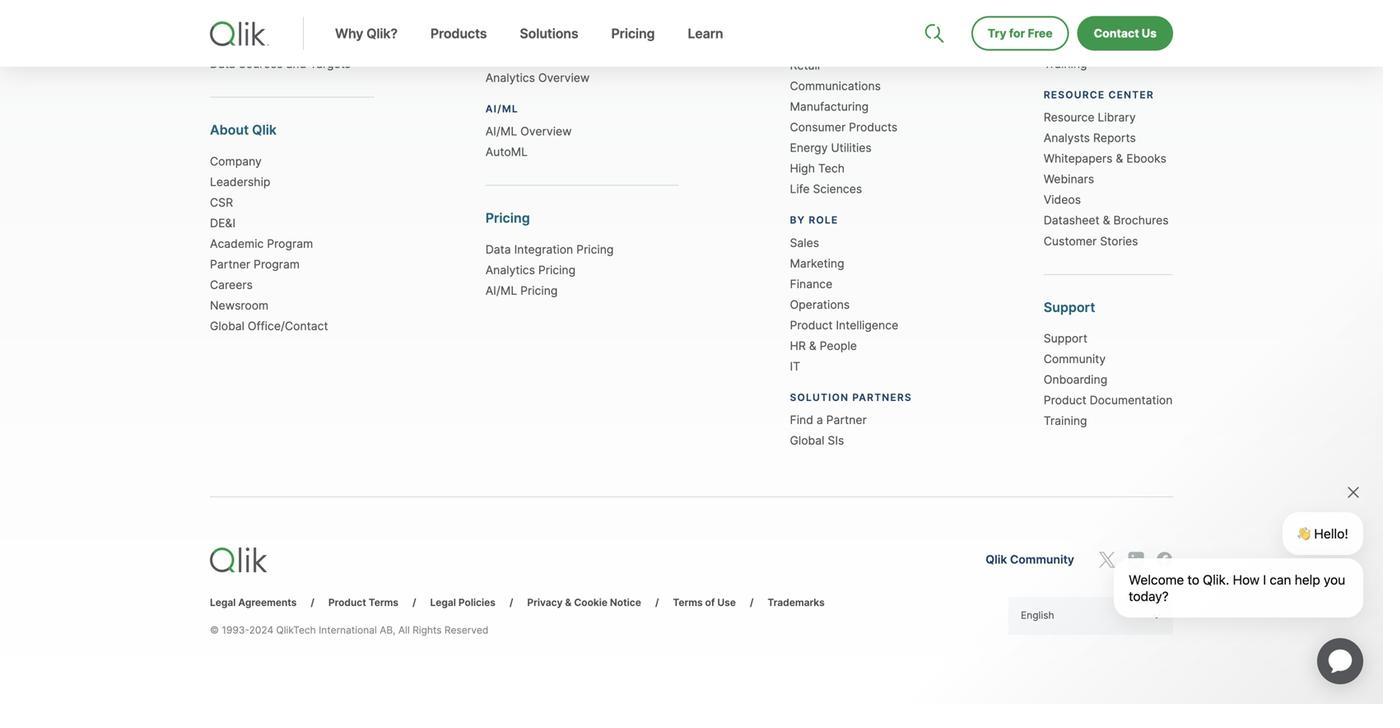 Task type: describe. For each thing, give the bounding box(es) containing it.
leadership link
[[210, 174, 271, 190]]

utilities
[[832, 141, 872, 155]]

global inside "find a partner global sis"
[[790, 434, 825, 448]]

academic program link
[[210, 236, 313, 252]]

company link
[[210, 153, 262, 170]]

us
[[1143, 26, 1157, 40]]

legal agreements
[[210, 597, 297, 609]]

sector/government
[[827, 17, 933, 31]]

global sis link
[[790, 432, 845, 449]]

analytics overview
[[486, 71, 590, 85]]

2 training link from the top
[[1044, 413, 1088, 429]]

marketing
[[790, 256, 845, 270]]

public
[[790, 17, 824, 31]]

policies
[[459, 597, 496, 609]]

retail
[[790, 59, 821, 73]]

technology
[[262, 36, 325, 50]]

ai/ml overview automl
[[486, 125, 572, 159]]

stories
[[1101, 234, 1139, 248]]

analytics pricing link
[[486, 262, 576, 278]]

public sector/government link
[[790, 16, 933, 33]]

legal for legal policies
[[430, 597, 456, 609]]

ai/ml inside the data integration pricing analytics pricing ai/ml pricing
[[486, 284, 518, 298]]

find
[[790, 413, 814, 427]]

qlik for qlik community
[[986, 553, 1008, 567]]

csr
[[210, 196, 233, 210]]

automl
[[486, 145, 528, 159]]

rights
[[413, 624, 442, 636]]

why
[[335, 26, 364, 42]]

people
[[820, 339, 858, 353]]

finance link
[[790, 276, 833, 292]]

videos
[[1044, 193, 1082, 207]]

support button
[[1044, 299, 1096, 315]]

manufacturing
[[790, 100, 869, 114]]

company leadership csr de&i academic program partner program careers newsroom global office/contact
[[210, 154, 328, 333]]

community for training
[[1044, 36, 1106, 50]]

free
[[1028, 26, 1053, 40]]

staige
[[234, 16, 268, 30]]

ai/ml pricing link
[[486, 283, 558, 299]]

pricing right integration
[[577, 243, 614, 257]]

products inside button
[[431, 26, 487, 42]]

reserved
[[445, 624, 489, 636]]

pricing up integration
[[486, 210, 530, 226]]

de&i
[[210, 216, 236, 230]]

automl link
[[486, 144, 528, 160]]

about
[[210, 122, 249, 138]]

partner inside the company leadership csr de&i academic program partner program careers newsroom global office/contact
[[210, 257, 251, 271]]

linkedin image
[[1129, 552, 1145, 568]]

marketing link
[[790, 255, 845, 272]]

privacy & cookie notice
[[528, 597, 642, 609]]

energy
[[790, 141, 828, 155]]

products inside 'retail communications manufacturing consumer products energy utilities high tech life sciences'
[[849, 120, 898, 134]]

©
[[210, 624, 219, 636]]

try
[[988, 26, 1007, 40]]

csr link
[[210, 194, 233, 211]]

retail link
[[790, 57, 821, 74]]

for
[[1010, 26, 1026, 40]]

1 vertical spatial program
[[254, 257, 300, 271]]

consumer products link
[[790, 119, 898, 136]]

products button
[[414, 26, 504, 67]]

data integration pricing analytics pricing ai/ml pricing
[[486, 243, 614, 298]]

sales
[[790, 236, 820, 250]]

/ for legal policies
[[510, 597, 514, 609]]

newsroom link
[[210, 297, 269, 314]]

resource library link
[[1044, 109, 1137, 126]]

it link
[[790, 358, 801, 375]]

contact us link
[[1078, 16, 1174, 51]]

overview for ai/ml overview automl
[[521, 125, 572, 139]]

qlik?
[[367, 26, 398, 42]]

glossary
[[1044, 16, 1092, 30]]

trademarks
[[768, 597, 825, 609]]

analysts reports link
[[1044, 130, 1137, 146]]

international
[[319, 624, 377, 636]]

© 1993-2024 qliktech international ab, all rights reserved
[[210, 624, 489, 636]]

legal agreements link
[[210, 597, 297, 609]]

solutions button
[[504, 26, 595, 67]]

partner program link
[[210, 256, 300, 273]]

talend data fabric
[[486, 17, 588, 31]]

life
[[790, 182, 810, 196]]

learn button
[[672, 26, 740, 67]]

1 training link from the top
[[1044, 56, 1088, 72]]

webinars
[[1044, 172, 1095, 186]]

intelligence
[[836, 318, 899, 332]]

webinars link
[[1044, 171, 1095, 188]]

partners
[[328, 36, 375, 50]]

community link for glossary
[[1044, 35, 1106, 52]]

hr & people link
[[790, 338, 858, 354]]

support for support
[[1044, 299, 1096, 315]]

2024
[[249, 624, 274, 636]]

onboarding link
[[1044, 371, 1108, 388]]

analytics inside the data integration pricing analytics pricing ai/ml pricing
[[486, 263, 535, 277]]

2 terms from the left
[[673, 597, 703, 609]]

sales link
[[790, 235, 820, 251]]



Task type: locate. For each thing, give the bounding box(es) containing it.
whitepapers & ebooks link
[[1044, 151, 1167, 167]]

integration
[[515, 243, 574, 257]]

products up utilities
[[849, 120, 898, 134]]

sources
[[239, 57, 283, 71]]

videos link
[[1044, 192, 1082, 208]]

1 vertical spatial qlik
[[252, 122, 277, 138]]

featured
[[210, 36, 258, 50]]

1 horizontal spatial partner
[[827, 413, 867, 427]]

& right 'hr'
[[810, 339, 817, 353]]

community link for support
[[1044, 351, 1106, 367]]

qlik community link
[[986, 553, 1075, 567]]

1 vertical spatial community link
[[1044, 351, 1106, 367]]

2 vertical spatial community
[[1011, 553, 1075, 567]]

1 vertical spatial qlik image
[[210, 548, 268, 572]]

0 vertical spatial products
[[431, 26, 487, 42]]

1 training from the top
[[1044, 57, 1088, 71]]

2 vertical spatial data
[[486, 243, 511, 257]]

3 / from the left
[[510, 597, 514, 609]]

& up stories
[[1104, 214, 1111, 228]]

energy utilities link
[[790, 140, 872, 156]]

0 vertical spatial program
[[267, 237, 313, 251]]

0 horizontal spatial data
[[210, 57, 236, 71]]

partner
[[210, 257, 251, 271], [827, 413, 867, 427]]

program down "academic program" link at the top
[[254, 257, 300, 271]]

about qlik button
[[210, 122, 277, 138]]

1 community link from the top
[[1044, 35, 1106, 52]]

ai/ml down analytics pricing link
[[486, 284, 518, 298]]

1 horizontal spatial pricing button
[[595, 26, 672, 67]]

twitter image
[[1100, 552, 1116, 568]]

/ for legal agreements
[[311, 597, 315, 609]]

sciences
[[813, 182, 863, 196]]

analytics down solutions button
[[486, 71, 535, 85]]

1 horizontal spatial global
[[790, 434, 825, 448]]

featured technology partners link
[[210, 35, 375, 52]]

operations
[[790, 298, 850, 312]]

training down free
[[1044, 57, 1088, 71]]

product down onboarding
[[1044, 393, 1087, 407]]

1 vertical spatial support
[[1044, 332, 1088, 346]]

newsroom
[[210, 299, 269, 313]]

0 vertical spatial qlik image
[[210, 21, 269, 46]]

whitepapers
[[1044, 152, 1113, 166]]

2 analytics from the top
[[486, 263, 535, 277]]

0 horizontal spatial pricing button
[[486, 210, 530, 226]]

facebook image
[[1157, 552, 1174, 568]]

login image
[[1121, 0, 1134, 13]]

1 horizontal spatial data
[[486, 243, 511, 257]]

1 legal from the left
[[210, 597, 236, 609]]

communications link
[[790, 78, 881, 94]]

data up analytics pricing link
[[486, 243, 511, 257]]

0 vertical spatial community
[[1044, 36, 1106, 50]]

de&i link
[[210, 215, 236, 231]]

2 ai/ml from the top
[[486, 284, 518, 298]]

retail communications manufacturing consumer products energy utilities high tech life sciences
[[790, 59, 898, 196]]

1 vertical spatial overview
[[521, 125, 572, 139]]

office/contact
[[248, 319, 328, 333]]

0 vertical spatial product
[[790, 318, 833, 332]]

1 ai/ml from the top
[[486, 125, 518, 139]]

1 vertical spatial data
[[210, 57, 236, 71]]

why qlik? button
[[319, 26, 414, 67]]

ai/ml inside ai/ml overview automl
[[486, 125, 518, 139]]

0 horizontal spatial product
[[329, 597, 366, 609]]

product up international
[[329, 597, 366, 609]]

terms
[[369, 597, 399, 609], [673, 597, 703, 609]]

1 terms from the left
[[369, 597, 399, 609]]

high tech link
[[790, 160, 845, 177]]

library
[[1098, 111, 1137, 125]]

product terms link
[[329, 597, 399, 609]]

find a partner global sis
[[790, 413, 867, 448]]

glossary community training
[[1044, 16, 1106, 71]]

privacy
[[528, 597, 563, 609]]

talend data fabric link
[[486, 16, 588, 33]]

2 vertical spatial product
[[329, 597, 366, 609]]

support up 'support' link
[[1044, 299, 1096, 315]]

analytics up ai/ml pricing link
[[486, 263, 535, 277]]

product inside support community onboarding product documentation training
[[1044, 393, 1087, 407]]

pricing button
[[595, 26, 672, 67], [486, 210, 530, 226]]

product down operations
[[790, 318, 833, 332]]

all
[[399, 624, 410, 636]]

legal for legal agreements
[[210, 597, 236, 609]]

program
[[267, 237, 313, 251], [254, 257, 300, 271]]

training down onboarding
[[1044, 414, 1088, 428]]

1 vertical spatial training
[[1044, 414, 1088, 428]]

1 qlik image from the top
[[210, 21, 269, 46]]

training link down onboarding
[[1044, 413, 1088, 429]]

0 horizontal spatial qlik
[[210, 16, 231, 30]]

training inside 'glossary community training'
[[1044, 57, 1088, 71]]

support for support community onboarding product documentation training
[[1044, 332, 1088, 346]]

1 vertical spatial pricing button
[[486, 210, 530, 226]]

0 vertical spatial overview
[[539, 71, 590, 85]]

0 horizontal spatial global
[[210, 319, 245, 333]]

1 horizontal spatial qlik
[[252, 122, 277, 138]]

fabric
[[554, 17, 588, 31]]

qlik community
[[986, 553, 1075, 567]]

resource library analysts reports whitepapers & ebooks webinars videos datasheet & brochures customer stories
[[1044, 111, 1169, 248]]

community link
[[1044, 35, 1106, 52], [1044, 351, 1106, 367]]

0 vertical spatial community link
[[1044, 35, 1106, 52]]

0 vertical spatial ai/ml
[[486, 125, 518, 139]]

data down featured
[[210, 57, 236, 71]]

partner up careers link
[[210, 257, 251, 271]]

d6ad5 image
[[1152, 614, 1162, 618]]

qlik image up the sources
[[210, 21, 269, 46]]

0 horizontal spatial terms
[[369, 597, 399, 609]]

0 vertical spatial data
[[525, 17, 551, 31]]

legal policies link
[[430, 597, 496, 609]]

0 vertical spatial training link
[[1044, 56, 1088, 72]]

/ right notice
[[656, 597, 659, 609]]

why qlik?
[[335, 26, 398, 42]]

data left fabric
[[525, 17, 551, 31]]

2 legal from the left
[[430, 597, 456, 609]]

training inside support community onboarding product documentation training
[[1044, 414, 1088, 428]]

pricing button right fabric
[[595, 26, 672, 67]]

qlik inside qlik staige featured technology partners data sources and targets
[[210, 16, 231, 30]]

overview up the automl
[[521, 125, 572, 139]]

brochures
[[1114, 214, 1169, 228]]

community for onboarding
[[1044, 352, 1106, 366]]

program up the partner program link at the left top
[[267, 237, 313, 251]]

customer
[[1044, 234, 1098, 248]]

community down glossary
[[1044, 36, 1106, 50]]

partner up sis
[[827, 413, 867, 427]]

onboarding
[[1044, 373, 1108, 387]]

qlik for qlik staige featured technology partners data sources and targets
[[210, 16, 231, 30]]

0 vertical spatial support
[[1044, 299, 1096, 315]]

1 horizontal spatial legal
[[430, 597, 456, 609]]

community up "english"
[[1011, 553, 1075, 567]]

/ up qliktech
[[311, 597, 315, 609]]

a
[[817, 413, 824, 427]]

reports
[[1094, 131, 1137, 145]]

data inside qlik staige featured technology partners data sources and targets
[[210, 57, 236, 71]]

global down the find on the bottom
[[790, 434, 825, 448]]

/ for terms of use
[[750, 597, 754, 609]]

product inside sales marketing finance operations product intelligence hr & people it
[[790, 318, 833, 332]]

try for free link
[[972, 16, 1070, 51]]

terms up the ab,
[[369, 597, 399, 609]]

legal
[[210, 597, 236, 609], [430, 597, 456, 609]]

1 horizontal spatial product
[[790, 318, 833, 332]]

1 vertical spatial product
[[1044, 393, 1087, 407]]

2 / from the left
[[413, 597, 416, 609]]

data inside the data integration pricing analytics pricing ai/ml pricing
[[486, 243, 511, 257]]

cookie
[[574, 597, 608, 609]]

qlik image up the legal agreements
[[210, 548, 268, 572]]

0 horizontal spatial partner
[[210, 257, 251, 271]]

legal up ©
[[210, 597, 236, 609]]

products right qlik?
[[431, 26, 487, 42]]

training link
[[1044, 56, 1088, 72], [1044, 413, 1088, 429]]

ai/ml up automl link at the top of page
[[486, 125, 518, 139]]

analytics overview link
[[486, 70, 590, 86]]

0 vertical spatial training
[[1044, 57, 1088, 71]]

pricing right fabric
[[612, 26, 655, 42]]

support down support button
[[1044, 332, 1088, 346]]

2 training from the top
[[1044, 414, 1088, 428]]

analysts
[[1044, 131, 1091, 145]]

qlik inside button
[[252, 122, 277, 138]]

overview for analytics overview
[[539, 71, 590, 85]]

/ left privacy
[[510, 597, 514, 609]]

/ for product terms
[[413, 597, 416, 609]]

& left cookie
[[565, 597, 572, 609]]

english button
[[1009, 597, 1174, 635]]

1 support from the top
[[1044, 299, 1096, 315]]

support inside support community onboarding product documentation training
[[1044, 332, 1088, 346]]

product terms
[[329, 597, 399, 609]]

0 vertical spatial pricing button
[[595, 26, 672, 67]]

1 vertical spatial partner
[[827, 413, 867, 427]]

agreements
[[238, 597, 297, 609]]

5 / from the left
[[750, 597, 754, 609]]

1 vertical spatial global
[[790, 434, 825, 448]]

1 vertical spatial training link
[[1044, 413, 1088, 429]]

pricing down data integration pricing link
[[539, 263, 576, 277]]

global down the newsroom link
[[210, 319, 245, 333]]

data sources and targets link
[[210, 56, 351, 72]]

2 horizontal spatial data
[[525, 17, 551, 31]]

global inside the company leadership csr de&i academic program partner program careers newsroom global office/contact
[[210, 319, 245, 333]]

pricing button up integration
[[486, 210, 530, 226]]

of
[[706, 597, 715, 609]]

documentation
[[1090, 393, 1173, 407]]

and
[[286, 57, 307, 71]]

terms left of
[[673, 597, 703, 609]]

community inside support community onboarding product documentation training
[[1044, 352, 1106, 366]]

2 support from the top
[[1044, 332, 1088, 346]]

qlik image
[[210, 21, 269, 46], [210, 548, 268, 572]]

0 horizontal spatial products
[[431, 26, 487, 42]]

0 vertical spatial qlik
[[210, 16, 231, 30]]

1 vertical spatial products
[[849, 120, 898, 134]]

community up onboarding "link"
[[1044, 352, 1106, 366]]

2 qlik image from the top
[[210, 548, 268, 572]]

terms of use
[[673, 597, 736, 609]]

1 vertical spatial ai/ml
[[486, 284, 518, 298]]

0 horizontal spatial legal
[[210, 597, 236, 609]]

0 vertical spatial global
[[210, 319, 245, 333]]

& down reports at the top right of the page
[[1117, 152, 1124, 166]]

qlik staige link
[[210, 15, 268, 31]]

0 vertical spatial analytics
[[486, 71, 535, 85]]

1 / from the left
[[311, 597, 315, 609]]

1 horizontal spatial terms
[[673, 597, 703, 609]]

ab,
[[380, 624, 396, 636]]

partner inside "find a partner global sis"
[[827, 413, 867, 427]]

1 analytics from the top
[[486, 71, 535, 85]]

& inside sales marketing finance operations product intelligence hr & people it
[[810, 339, 817, 353]]

pricing inside button
[[612, 26, 655, 42]]

0 vertical spatial partner
[[210, 257, 251, 271]]

consumer
[[790, 120, 846, 134]]

customer stories link
[[1044, 233, 1139, 249]]

/ up rights
[[413, 597, 416, 609]]

operations link
[[790, 296, 850, 313]]

community link down glossary
[[1044, 35, 1106, 52]]

contact
[[1095, 26, 1140, 40]]

overview inside ai/ml overview automl
[[521, 125, 572, 139]]

training link down free
[[1044, 56, 1088, 72]]

2 horizontal spatial qlik
[[986, 553, 1008, 567]]

community link up onboarding "link"
[[1044, 351, 1106, 367]]

about qlik
[[210, 122, 277, 138]]

/
[[311, 597, 315, 609], [413, 597, 416, 609], [510, 597, 514, 609], [656, 597, 659, 609], [750, 597, 754, 609]]

careers link
[[210, 277, 253, 293]]

global office/contact link
[[210, 318, 328, 334]]

privacy & cookie notice link
[[528, 597, 642, 609]]

leadership
[[210, 175, 271, 189]]

2 vertical spatial qlik
[[986, 553, 1008, 567]]

qliktech
[[276, 624, 316, 636]]

product documentation link
[[1044, 392, 1173, 409]]

2 horizontal spatial product
[[1044, 393, 1087, 407]]

2 community link from the top
[[1044, 351, 1106, 367]]

learn
[[688, 26, 724, 42]]

overview down solutions button
[[539, 71, 590, 85]]

/ for privacy & cookie notice
[[656, 597, 659, 609]]

1 vertical spatial analytics
[[486, 263, 535, 277]]

qlik staige featured technology partners data sources and targets
[[210, 16, 375, 71]]

pricing down analytics pricing link
[[521, 284, 558, 298]]

talend
[[486, 17, 522, 31]]

4 / from the left
[[656, 597, 659, 609]]

/ right use
[[750, 597, 754, 609]]

legal up rights
[[430, 597, 456, 609]]

1 vertical spatial community
[[1044, 352, 1106, 366]]

application
[[1298, 619, 1384, 704]]

support link
[[1044, 330, 1088, 347]]

contact us
[[1095, 26, 1157, 40]]

public sector/government
[[790, 17, 933, 31]]

targets
[[310, 57, 351, 71]]

1 horizontal spatial products
[[849, 120, 898, 134]]



Task type: vqa. For each thing, say whether or not it's contained in the screenshot.
Support icon
no



